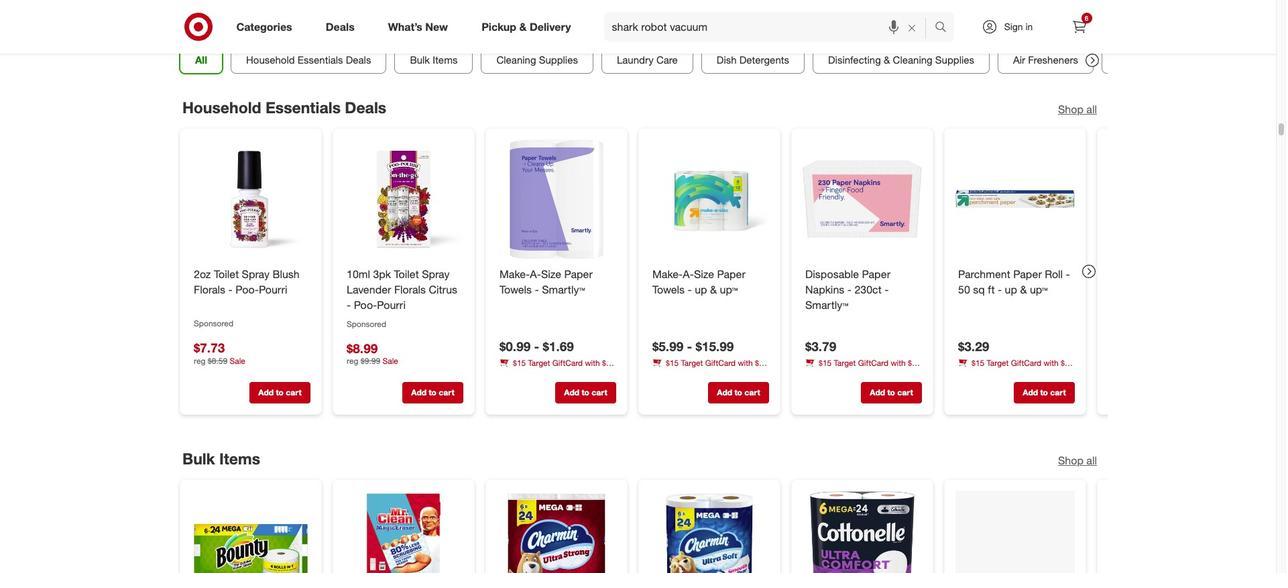 Task type: vqa. For each thing, say whether or not it's contained in the screenshot.
second the $0.00 from the left
no



Task type: describe. For each thing, give the bounding box(es) containing it.
make-a-size paper towels - up & up™
[[652, 268, 746, 296]]

bulk items inside bulk items button
[[410, 54, 457, 66]]

to for $3.29
[[1040, 387, 1048, 397]]

smartly™ for $0.99 - $1.69
[[542, 283, 585, 296]]

dish detergents button
[[701, 46, 805, 74]]

add for $3.29
[[1023, 387, 1038, 397]]

pickup & delivery link
[[470, 12, 588, 42]]

& inside button
[[884, 54, 890, 66]]

sponsored for $8.99
[[346, 319, 386, 329]]

$1.69
[[543, 339, 574, 354]]

detergents
[[739, 54, 789, 66]]

giftcard for $3.29
[[1011, 358, 1042, 368]]

target for $3.79
[[834, 358, 856, 368]]

categories link
[[225, 12, 309, 42]]

florals inside 10ml 3pk toilet spray lavender florals citrus - poo-pourri
[[394, 283, 426, 296]]

shop for items
[[1058, 454, 1084, 468]]

1 vertical spatial items
[[219, 450, 260, 468]]

$50 for $0.99 - $1.69
[[602, 358, 615, 368]]

same day delivery button
[[354, 1, 478, 30]]

care for $0.99 - $1.69
[[522, 369, 538, 379]]

disposable paper napkins - 230ct - smartly™
[[805, 268, 891, 312]]

what's new link
[[377, 12, 465, 42]]

sign in link
[[970, 12, 1054, 42]]

add to cart button for $0.99 - $1.69
[[555, 382, 616, 403]]

new
[[426, 20, 448, 33]]

home for $5.99 - $15.99
[[652, 369, 673, 379]]

disinfecting
[[828, 54, 881, 66]]

home for $3.29
[[958, 369, 979, 379]]

with for $0.99 - $1.69
[[585, 358, 600, 368]]

sale for $7.73
[[229, 356, 245, 366]]

& inside make-a-size paper towels - up & up™
[[710, 283, 717, 296]]

dish detergents
[[717, 54, 789, 66]]

add for $5.99 - $15.99
[[717, 387, 732, 397]]

toilet inside 10ml 3pk toilet spray lavender florals citrus - poo-pourri
[[394, 268, 419, 281]]

0 horizontal spatial bulk items
[[182, 450, 260, 468]]

2 cleaning from the left
[[893, 54, 933, 66]]

bulk items button
[[394, 46, 473, 74]]

household essentials deals button
[[230, 46, 386, 74]]

$15 target giftcard with $50 home care purchase button for $0.99 - $1.69
[[499, 357, 616, 379]]

up inside the parchment paper roll - 50 sq ft - up & up™
[[1005, 283, 1017, 296]]

paper inside make-a-size paper towels - up & up™
[[717, 268, 746, 281]]

laundry
[[617, 54, 654, 66]]

cart for $3.29
[[1050, 387, 1066, 397]]

add to cart button for $3.29
[[1014, 382, 1075, 403]]

towels for $5.99
[[652, 283, 685, 296]]

- inside 10ml 3pk toilet spray lavender florals citrus - poo-pourri
[[346, 298, 351, 312]]

pickup button
[[179, 1, 245, 30]]

air
[[1013, 54, 1025, 66]]

to for $5.99 - $15.99
[[735, 387, 742, 397]]

target for $3.29
[[987, 358, 1009, 368]]

with for $3.29
[[1044, 358, 1059, 368]]

cart for $0.99 - $1.69
[[592, 387, 607, 397]]

2 vertical spatial deals
[[345, 98, 386, 117]]

cart for $3.79
[[897, 387, 913, 397]]

paper inside the parchment paper roll - 50 sq ft - up & up™
[[1013, 268, 1042, 281]]

all button
[[179, 46, 222, 74]]

cleaning supplies
[[496, 54, 578, 66]]

air fresheners button
[[998, 46, 1094, 74]]

6 link
[[1065, 12, 1094, 42]]

0 horizontal spatial bulk
[[182, 450, 215, 468]]

$7.73
[[194, 340, 225, 355]]

230ct
[[855, 283, 882, 296]]

in for sign
[[1026, 21, 1033, 32]]

deals inside 'button'
[[346, 54, 371, 66]]

with for $5.99 - $15.99
[[738, 358, 753, 368]]

make-a-size paper towels - smartly™
[[499, 268, 593, 296]]

$9.99
[[360, 356, 380, 366]]

sign in
[[1005, 21, 1033, 32]]

blush
[[272, 268, 299, 281]]

shop all link for household essentials deals
[[1058, 102, 1097, 117]]

$5.99 - $15.99
[[652, 339, 734, 354]]

1 supplies from the left
[[539, 54, 578, 66]]

$0.99 - $1.69
[[499, 339, 574, 354]]

1 cart from the left
[[286, 387, 301, 397]]

2oz toilet spray blush florals - poo-pourri
[[194, 268, 299, 296]]

parchment paper roll - 50 sq ft - up & up™ link
[[958, 267, 1072, 297]]

to for $3.79
[[887, 387, 895, 397]]

1 vertical spatial household
[[182, 98, 261, 117]]

$7.73 reg $8.59 sale
[[194, 340, 245, 366]]

poo- inside 10ml 3pk toilet spray lavender florals citrus - poo-pourri
[[354, 298, 377, 312]]

$0.99
[[499, 339, 530, 354]]

what's new
[[388, 20, 448, 33]]

$15.99
[[696, 339, 734, 354]]

giftcard for $3.79
[[858, 358, 889, 368]]

2 add to cart from the left
[[411, 387, 454, 397]]

shop all link for bulk items
[[1058, 454, 1097, 469]]

deals link
[[314, 12, 371, 42]]

napkins
[[805, 283, 844, 296]]

laundry care
[[617, 54, 678, 66]]

- inside make-a-size paper towels - up & up™
[[688, 283, 692, 296]]

cart for $5.99 - $15.99
[[744, 387, 760, 397]]

lavender
[[346, 283, 391, 296]]

categories
[[236, 20, 292, 33]]

$15 for $3.29
[[972, 358, 985, 368]]

up inside make-a-size paper towels - up & up™
[[695, 283, 707, 296]]

poo- inside 2oz toilet spray blush florals - poo-pourri
[[235, 283, 259, 296]]

to for $0.99 - $1.69
[[582, 387, 589, 397]]

$3.79
[[805, 339, 836, 354]]

target for $0.99 - $1.69
[[528, 358, 550, 368]]

spray inside 10ml 3pk toilet spray lavender florals citrus - poo-pourri
[[422, 268, 449, 281]]

search
[[929, 21, 961, 35]]

$8.59
[[208, 356, 227, 366]]

purchase for $3.79
[[846, 370, 879, 380]]

sign
[[1005, 21, 1023, 32]]

a- for $5.99
[[683, 268, 694, 281]]

same day delivery
[[379, 9, 469, 22]]

2 to from the left
[[429, 387, 436, 397]]

shop all for bulk items
[[1058, 454, 1097, 468]]

smartly™ for $3.79
[[805, 298, 848, 312]]

care for $3.79
[[828, 370, 844, 380]]

laundry care button
[[601, 46, 693, 74]]

same
[[379, 9, 406, 22]]

- inside 2oz toilet spray blush florals - poo-pourri
[[228, 283, 232, 296]]

what's
[[388, 20, 423, 33]]

add to cart for $5.99 - $15.99
[[717, 387, 760, 397]]

shipping button
[[483, 1, 560, 30]]

1 add to cart from the left
[[258, 387, 301, 397]]

pourri inside 10ml 3pk toilet spray lavender florals citrus - poo-pourri
[[377, 298, 405, 312]]

2 cart from the left
[[439, 387, 454, 397]]

$3.29
[[958, 339, 989, 354]]

2oz
[[194, 268, 211, 281]]

giftcard for $5.99 - $15.99
[[705, 358, 736, 368]]

add to cart for $3.79
[[870, 387, 913, 397]]

$15 target giftcard with $50 home care purchase button for $3.29
[[958, 357, 1075, 379]]

2 add to cart button from the left
[[402, 382, 463, 403]]

add to cart button for $3.79
[[861, 382, 922, 403]]

purchase for $0.99 - $1.69
[[540, 369, 573, 379]]

2oz toilet spray blush florals - poo-pourri link
[[194, 267, 308, 297]]

add to cart button for $5.99 - $15.99
[[708, 382, 769, 403]]

$50 for $3.29
[[1061, 358, 1074, 368]]

add for $0.99 - $1.69
[[564, 387, 579, 397]]



Task type: locate. For each thing, give the bounding box(es) containing it.
make-a-size paper towels - smartly™ link
[[499, 267, 613, 297]]

$15 down $5.99
[[666, 358, 679, 368]]

household down all on the top
[[182, 98, 261, 117]]

0 horizontal spatial in
[[304, 9, 312, 22]]

0 vertical spatial shop all
[[1058, 103, 1097, 116]]

1 vertical spatial shop
[[1058, 103, 1084, 116]]

care down $0.99 - $1.69 at the left of the page
[[522, 369, 538, 379]]

& inside 'link'
[[520, 20, 527, 33]]

shop in store
[[276, 9, 340, 22]]

air fresheners
[[1013, 54, 1078, 66]]

essentials inside 'button'
[[297, 54, 343, 66]]

1 shop all from the top
[[1058, 103, 1097, 116]]

charmin ultra strong toilet paper image
[[497, 491, 616, 574], [497, 491, 616, 574]]

make-a-size paper towels - up & up™ image
[[650, 139, 769, 259], [650, 139, 769, 259]]

bulk items
[[410, 54, 457, 66], [182, 450, 260, 468]]

1 horizontal spatial spray
[[422, 268, 449, 281]]

$8.99
[[346, 340, 378, 356]]

0 horizontal spatial delivery
[[431, 9, 469, 22]]

make- for $0.99 - $1.69
[[499, 268, 530, 281]]

1 toilet from the left
[[214, 268, 239, 281]]

essentials down deals link
[[297, 54, 343, 66]]

1 horizontal spatial delivery
[[530, 20, 571, 33]]

supplies
[[539, 54, 578, 66], [935, 54, 974, 66]]

cleaning down search button
[[893, 54, 933, 66]]

2 size from the left
[[694, 268, 714, 281]]

paper inside make-a-size paper towels - smartly™
[[564, 268, 593, 281]]

paper inside disposable paper napkins - 230ct - smartly™
[[862, 268, 891, 281]]

1 $15 target giftcard with $50 home care purchase from the left
[[499, 358, 615, 379]]

shop all for household essentials deals
[[1058, 103, 1097, 116]]

10ml
[[346, 268, 370, 281]]

2 florals from the left
[[394, 283, 426, 296]]

1 up™ from the left
[[720, 283, 738, 296]]

$15 down $3.29
[[972, 358, 985, 368]]

florals inside 2oz toilet spray blush florals - poo-pourri
[[194, 283, 225, 296]]

supplies down pickup & delivery 'link'
[[539, 54, 578, 66]]

target down $3.29
[[987, 358, 1009, 368]]

6 add to cart from the left
[[1023, 387, 1066, 397]]

10ml 3pk toilet spray lavender florals citrus - poo-pourri link
[[346, 267, 461, 313]]

target down the '$3.79'
[[834, 358, 856, 368]]

$15 target giftcard with $50 home care purchase down $1.69
[[499, 358, 615, 379]]

4 $15 target giftcard with $50 home care purchase button from the left
[[805, 357, 922, 380]]

pickup for pickup & delivery
[[482, 20, 517, 33]]

sale
[[229, 356, 245, 366], [382, 356, 398, 366]]

1 $15 from the left
[[513, 358, 526, 368]]

3 to from the left
[[582, 387, 589, 397]]

florals left citrus
[[394, 283, 426, 296]]

$15 target giftcard with $50 home care purchase button for $5.99 - $15.99
[[652, 357, 769, 379]]

pourri inside 2oz toilet spray blush florals - poo-pourri
[[259, 283, 287, 296]]

4 giftcard from the left
[[858, 358, 889, 368]]

size for $1.69
[[541, 268, 561, 281]]

parchment paper roll - 50 sq ft - up & up™
[[958, 268, 1070, 296]]

target
[[528, 358, 550, 368], [681, 358, 703, 368], [987, 358, 1009, 368], [834, 358, 856, 368]]

2 $15 target giftcard with $50 home care purchase button from the left
[[652, 357, 769, 379]]

$15 target giftcard with $50 home care purchase button down $1.69
[[499, 357, 616, 379]]

3 $15 target giftcard with $50 home care purchase from the left
[[958, 358, 1074, 379]]

2 make- from the left
[[652, 268, 683, 281]]

$15 target giftcard with $50 home care purchase button down the '$3.79'
[[805, 357, 922, 380]]

shop in store button
[[251, 1, 348, 30]]

$15 target giftcard with $50 home care purchase for $0.99 - $1.69
[[499, 358, 615, 379]]

ft
[[988, 283, 995, 296]]

in right sign
[[1026, 21, 1033, 32]]

smartly™ inside make-a-size paper towels - smartly™
[[542, 283, 585, 296]]

purchase for $3.29
[[999, 369, 1032, 379]]

in for shop
[[304, 9, 312, 22]]

a- inside make-a-size paper towels - up & up™
[[683, 268, 694, 281]]

add for $3.79
[[870, 387, 885, 397]]

florals down 2oz
[[194, 283, 225, 296]]

1 to from the left
[[276, 387, 283, 397]]

3 add to cart button from the left
[[555, 382, 616, 403]]

1 size from the left
[[541, 268, 561, 281]]

all
[[195, 54, 207, 66]]

6
[[1085, 14, 1089, 22]]

4 add from the left
[[717, 387, 732, 397]]

$50 for $5.99 - $15.99
[[755, 358, 768, 368]]

to
[[276, 387, 283, 397], [429, 387, 436, 397], [582, 387, 589, 397], [735, 387, 742, 397], [887, 387, 895, 397], [1040, 387, 1048, 397]]

6 add to cart button from the left
[[1014, 382, 1075, 403]]

2 $15 target giftcard with $50 home care purchase from the left
[[652, 358, 768, 379]]

10ml 3pk toilet spray lavender florals citrus - poo-pourri image
[[344, 139, 463, 259], [344, 139, 463, 259]]

up™
[[720, 283, 738, 296], [1030, 283, 1048, 296]]

5 add to cart button from the left
[[861, 382, 922, 403]]

pourri down lavender
[[377, 298, 405, 312]]

4 $15 target giftcard with $50 home care purchase from the left
[[805, 358, 921, 380]]

towels inside make-a-size paper towels - smartly™
[[499, 283, 532, 296]]

1 add to cart button from the left
[[249, 382, 310, 403]]

$15 target giftcard with $50 home care purchase button down $3.29
[[958, 357, 1075, 379]]

1 horizontal spatial pickup
[[482, 20, 517, 33]]

toilet inside 2oz toilet spray blush florals - poo-pourri
[[214, 268, 239, 281]]

1 horizontal spatial sponsored
[[346, 319, 386, 329]]

2oz toilet spray blush florals - poo-pourri image
[[191, 139, 310, 259], [191, 139, 310, 259]]

pickup up "cleaning supplies" button
[[482, 20, 517, 33]]

purchase for $5.99 - $15.99
[[693, 369, 726, 379]]

target down '$5.99 - $15.99'
[[681, 358, 703, 368]]

2 spray from the left
[[422, 268, 449, 281]]

$15 target giftcard with $50 home care purchase down $3.29
[[958, 358, 1074, 379]]

shop all link
[[1058, 102, 1097, 117], [1058, 454, 1097, 469]]

roll
[[1045, 268, 1063, 281]]

towels
[[499, 283, 532, 296], [652, 283, 685, 296]]

0 horizontal spatial a-
[[530, 268, 541, 281]]

0 horizontal spatial toilet
[[214, 268, 239, 281]]

spray inside 2oz toilet spray blush florals - poo-pourri
[[242, 268, 269, 281]]

6 add from the left
[[1023, 387, 1038, 397]]

care for $3.29
[[981, 369, 997, 379]]

pickup up all on the top
[[204, 9, 237, 22]]

3 $15 from the left
[[972, 358, 985, 368]]

0 horizontal spatial size
[[541, 268, 561, 281]]

3 with from the left
[[1044, 358, 1059, 368]]

2 add from the left
[[411, 387, 426, 397]]

1 horizontal spatial smartly™
[[805, 298, 848, 312]]

home down $5.99
[[652, 369, 673, 379]]

0 horizontal spatial smartly™
[[542, 283, 585, 296]]

1 up from the left
[[695, 283, 707, 296]]

smartly™ up $1.69
[[542, 283, 585, 296]]

items
[[433, 54, 457, 66], [219, 450, 260, 468]]

delivery for pickup & delivery
[[530, 20, 571, 33]]

reg down the $8.99
[[346, 356, 358, 366]]

household inside 'household essentials deals' 'button'
[[246, 54, 295, 66]]

1 cleaning from the left
[[496, 54, 536, 66]]

& right disinfecting
[[884, 54, 890, 66]]

1 horizontal spatial size
[[694, 268, 714, 281]]

disinfecting & cleaning supplies
[[828, 54, 974, 66]]

up
[[695, 283, 707, 296], [1005, 283, 1017, 296]]

$15 target giftcard with $50 home care purchase down "$15.99" in the bottom of the page
[[652, 358, 768, 379]]

dish
[[717, 54, 737, 66]]

with for $3.79
[[891, 358, 906, 368]]

in left 'store' at the left of the page
[[304, 9, 312, 22]]

1 spray from the left
[[242, 268, 269, 281]]

$50 for $3.79
[[908, 358, 921, 368]]

2 toilet from the left
[[394, 268, 419, 281]]

0 vertical spatial smartly™
[[542, 283, 585, 296]]

50
[[958, 283, 970, 296]]

0 horizontal spatial poo-
[[235, 283, 259, 296]]

cart
[[286, 387, 301, 397], [439, 387, 454, 397], [592, 387, 607, 397], [744, 387, 760, 397], [897, 387, 913, 397], [1050, 387, 1066, 397]]

reg inside "$7.73 reg $8.59 sale"
[[194, 356, 205, 366]]

1 horizontal spatial items
[[433, 54, 457, 66]]

0 vertical spatial bulk
[[410, 54, 430, 66]]

up™ inside the parchment paper roll - 50 sq ft - up & up™
[[1030, 283, 1048, 296]]

1 vertical spatial essentials
[[265, 98, 340, 117]]

1 giftcard from the left
[[552, 358, 583, 368]]

$15 target giftcard with $50 home care purchase button
[[499, 357, 616, 379], [652, 357, 769, 379], [958, 357, 1075, 379], [805, 357, 922, 380]]

delivery right day at top
[[431, 9, 469, 22]]

sponsored up the $8.99
[[346, 319, 386, 329]]

1 vertical spatial poo-
[[354, 298, 377, 312]]

0 vertical spatial shop all link
[[1058, 102, 1097, 117]]

reg down $7.73
[[194, 356, 205, 366]]

1 horizontal spatial in
[[1026, 21, 1033, 32]]

0 horizontal spatial sponsored
[[194, 319, 233, 329]]

pickup for pickup
[[204, 9, 237, 22]]

1 horizontal spatial toilet
[[394, 268, 419, 281]]

household essentials deals inside 'household essentials deals' 'button'
[[246, 54, 371, 66]]

disinfecting & cleaning supplies button
[[813, 46, 990, 74]]

home for $3.79
[[805, 370, 826, 380]]

$15 target giftcard with $50 home care purchase
[[499, 358, 615, 379], [652, 358, 768, 379], [958, 358, 1074, 379], [805, 358, 921, 380]]

2 $50 from the left
[[755, 358, 768, 368]]

search button
[[929, 12, 961, 44]]

reg for $7.73
[[194, 356, 205, 366]]

5 add from the left
[[870, 387, 885, 397]]

1 horizontal spatial make-
[[652, 268, 683, 281]]

toilet right 2oz
[[214, 268, 239, 281]]

reg inside $8.99 reg $9.99 sale
[[346, 356, 358, 366]]

$15 down $0.99
[[513, 358, 526, 368]]

make- inside make-a-size paper towels - up & up™
[[652, 268, 683, 281]]

0 horizontal spatial pickup
[[204, 9, 237, 22]]

2 shop all link from the top
[[1058, 454, 1097, 469]]

0 vertical spatial deals
[[326, 20, 355, 33]]

2 shop all from the top
[[1058, 454, 1097, 468]]

bulk
[[410, 54, 430, 66], [182, 450, 215, 468]]

1 paper from the left
[[564, 268, 593, 281]]

size for $15.99
[[694, 268, 714, 281]]

home down $3.29
[[958, 369, 979, 379]]

2 target from the left
[[681, 358, 703, 368]]

4 target from the left
[[834, 358, 856, 368]]

&
[[520, 20, 527, 33], [884, 54, 890, 66], [710, 283, 717, 296], [1020, 283, 1027, 296]]

size
[[541, 268, 561, 281], [694, 268, 714, 281]]

shop
[[276, 9, 301, 22], [1058, 103, 1084, 116], [1058, 454, 1084, 468]]

1 horizontal spatial supplies
[[935, 54, 974, 66]]

$15 target giftcard with $50 home care purchase for $3.29
[[958, 358, 1074, 379]]

shop inside button
[[276, 9, 301, 22]]

pickup inside 'link'
[[482, 20, 517, 33]]

$15 target giftcard with $50 home care purchase down the '$3.79'
[[805, 358, 921, 380]]

reg
[[194, 356, 205, 366], [346, 356, 358, 366]]

- inside make-a-size paper towels - smartly™
[[535, 283, 539, 296]]

1 with from the left
[[585, 358, 600, 368]]

0 vertical spatial pourri
[[259, 283, 287, 296]]

size inside make-a-size paper towels - up & up™
[[694, 268, 714, 281]]

essentials down 'household essentials deals' 'button'
[[265, 98, 340, 117]]

4 cart from the left
[[744, 387, 760, 397]]

1 all from the top
[[1087, 103, 1097, 116]]

towels for $0.99
[[499, 283, 532, 296]]

0 vertical spatial household
[[246, 54, 295, 66]]

items inside button
[[433, 54, 457, 66]]

& right the ft
[[1020, 283, 1027, 296]]

smartly™ down napkins
[[805, 298, 848, 312]]

2 supplies from the left
[[935, 54, 974, 66]]

make- inside make-a-size paper towels - smartly™
[[499, 268, 530, 281]]

3 add to cart from the left
[[564, 387, 607, 397]]

6 to from the left
[[1040, 387, 1048, 397]]

0 horizontal spatial supplies
[[539, 54, 578, 66]]

0 horizontal spatial up™
[[720, 283, 738, 296]]

disposable
[[805, 268, 859, 281]]

$50
[[602, 358, 615, 368], [755, 358, 768, 368], [1061, 358, 1074, 368], [908, 358, 921, 368]]

$15 target giftcard with $50 home care purchase for $5.99 - $15.99
[[652, 358, 768, 379]]

& up "$15.99" in the bottom of the page
[[710, 283, 717, 296]]

$8.99 reg $9.99 sale
[[346, 340, 398, 366]]

shop for essentials
[[1058, 103, 1084, 116]]

citrus
[[429, 283, 457, 296]]

pickup inside button
[[204, 9, 237, 22]]

4 add to cart from the left
[[717, 387, 760, 397]]

care down $3.29
[[981, 369, 997, 379]]

cleaning down the pickup & delivery
[[496, 54, 536, 66]]

toilet right 3pk
[[394, 268, 419, 281]]

0 horizontal spatial cleaning
[[496, 54, 536, 66]]

0 horizontal spatial items
[[219, 450, 260, 468]]

2 $15 from the left
[[666, 358, 679, 368]]

delivery inside 'link'
[[530, 20, 571, 33]]

make-a-size paper towels - up & up™ link
[[652, 267, 766, 297]]

1 vertical spatial pourri
[[377, 298, 405, 312]]

1 vertical spatial smartly™
[[805, 298, 848, 312]]

spray up citrus
[[422, 268, 449, 281]]

cleaning supplies button
[[481, 46, 593, 74]]

& inside the parchment paper roll - 50 sq ft - up & up™
[[1020, 283, 1027, 296]]

make-a-size paper towels - smartly™ image
[[497, 139, 616, 259], [497, 139, 616, 259]]

1 vertical spatial deals
[[346, 54, 371, 66]]

$15 target giftcard with $50 home care purchase for $3.79
[[805, 358, 921, 380]]

a- for $0.99
[[530, 268, 541, 281]]

pickup & delivery
[[482, 20, 571, 33]]

2 vertical spatial shop
[[1058, 454, 1084, 468]]

up™ up "$15.99" in the bottom of the page
[[720, 283, 738, 296]]

smartly™ inside disposable paper napkins - 230ct - smartly™
[[805, 298, 848, 312]]

1 horizontal spatial up™
[[1030, 283, 1048, 296]]

all for household essentials deals
[[1087, 103, 1097, 116]]

disposable paper napkins - 230ct - smartly™ image
[[803, 139, 922, 259], [803, 139, 922, 259]]

2 paper from the left
[[717, 268, 746, 281]]

1 horizontal spatial up
[[1005, 283, 1017, 296]]

4 with from the left
[[891, 358, 906, 368]]

care for $5.99 - $15.99
[[675, 369, 691, 379]]

$15 for $3.79
[[819, 358, 832, 368]]

1 vertical spatial shop all
[[1058, 454, 1097, 468]]

0 vertical spatial shop
[[276, 9, 301, 22]]

care
[[656, 54, 678, 66]]

1 $15 target giftcard with $50 home care purchase button from the left
[[499, 357, 616, 379]]

0 horizontal spatial reg
[[194, 356, 205, 366]]

0 vertical spatial essentials
[[297, 54, 343, 66]]

0 horizontal spatial pourri
[[259, 283, 287, 296]]

a- inside make-a-size paper towels - smartly™
[[530, 268, 541, 281]]

mr. clean extra durable scrub magic eraser sponges - 10ct image
[[344, 491, 463, 574]]

fresheners
[[1028, 54, 1078, 66]]

pourri
[[259, 283, 287, 296], [377, 298, 405, 312]]

What can we help you find? suggestions appear below search field
[[604, 12, 938, 42]]

in
[[304, 9, 312, 22], [1026, 21, 1033, 32]]

sale inside "$7.73 reg $8.59 sale"
[[229, 356, 245, 366]]

0 horizontal spatial sale
[[229, 356, 245, 366]]

add
[[258, 387, 273, 397], [411, 387, 426, 397], [564, 387, 579, 397], [717, 387, 732, 397], [870, 387, 885, 397], [1023, 387, 1038, 397]]

1 florals from the left
[[194, 283, 225, 296]]

$15 target giftcard with $50 home care purchase button for $3.79
[[805, 357, 922, 380]]

home for $0.99 - $1.69
[[499, 369, 520, 379]]

make- for $5.99 - $15.99
[[652, 268, 683, 281]]

1 vertical spatial bulk
[[182, 450, 215, 468]]

1 horizontal spatial a-
[[683, 268, 694, 281]]

2 all from the top
[[1087, 454, 1097, 468]]

4 $15 from the left
[[819, 358, 832, 368]]

2 giftcard from the left
[[705, 358, 736, 368]]

care down the '$3.79'
[[828, 370, 844, 380]]

0 horizontal spatial towels
[[499, 283, 532, 296]]

sale inside $8.99 reg $9.99 sale
[[382, 356, 398, 366]]

0 horizontal spatial florals
[[194, 283, 225, 296]]

1 horizontal spatial towels
[[652, 283, 685, 296]]

toilet
[[214, 268, 239, 281], [394, 268, 419, 281]]

bulk inside button
[[410, 54, 430, 66]]

sale right $9.99
[[382, 356, 398, 366]]

1 horizontal spatial cleaning
[[893, 54, 933, 66]]

delivery inside button
[[431, 9, 469, 22]]

0 vertical spatial items
[[433, 54, 457, 66]]

cottonelle ultra clean strong toilet paper image
[[956, 491, 1075, 574], [956, 491, 1075, 574]]

cottonelle ultra comfort toilet paper image
[[803, 491, 922, 574], [803, 491, 922, 574]]

all for bulk items
[[1087, 454, 1097, 468]]

home down $0.99
[[499, 369, 520, 379]]

1 make- from the left
[[499, 268, 530, 281]]

home down the '$3.79'
[[805, 370, 826, 380]]

6 cart from the left
[[1050, 387, 1066, 397]]

3 paper from the left
[[862, 268, 891, 281]]

spray
[[242, 268, 269, 281], [422, 268, 449, 281]]

sponsored up $7.73
[[194, 319, 233, 329]]

0 horizontal spatial make-
[[499, 268, 530, 281]]

1 vertical spatial all
[[1087, 454, 1097, 468]]

reg for $8.99
[[346, 356, 358, 366]]

towels up $0.99
[[499, 283, 532, 296]]

4 $50 from the left
[[908, 358, 921, 368]]

5 to from the left
[[887, 387, 895, 397]]

1 vertical spatial household essentials deals
[[182, 98, 386, 117]]

shipping
[[508, 9, 551, 22]]

$15 for $0.99 - $1.69
[[513, 358, 526, 368]]

3 giftcard from the left
[[1011, 358, 1042, 368]]

$15 down the '$3.79'
[[819, 358, 832, 368]]

household down categories link
[[246, 54, 295, 66]]

& up "cleaning supplies" button
[[520, 20, 527, 33]]

shop all
[[1058, 103, 1097, 116], [1058, 454, 1097, 468]]

-
[[1066, 268, 1070, 281], [228, 283, 232, 296], [535, 283, 539, 296], [688, 283, 692, 296], [847, 283, 852, 296], [885, 283, 889, 296], [998, 283, 1002, 296], [346, 298, 351, 312], [534, 339, 539, 354], [687, 339, 692, 354]]

1 target from the left
[[528, 358, 550, 368]]

0 vertical spatial bulk items
[[410, 54, 457, 66]]

2 with from the left
[[738, 358, 753, 368]]

0 horizontal spatial spray
[[242, 268, 269, 281]]

2 a- from the left
[[683, 268, 694, 281]]

sq
[[973, 283, 985, 296]]

towels up $5.99
[[652, 283, 685, 296]]

supplies down search button
[[935, 54, 974, 66]]

up up '$5.99 - $15.99'
[[695, 283, 707, 296]]

towels inside make-a-size paper towels - up & up™
[[652, 283, 685, 296]]

1 vertical spatial shop all link
[[1058, 454, 1097, 469]]

10ml 3pk toilet spray lavender florals citrus - poo-pourri
[[346, 268, 457, 312]]

2 up from the left
[[1005, 283, 1017, 296]]

1 shop all link from the top
[[1058, 102, 1097, 117]]

sponsored for $7.73
[[194, 319, 233, 329]]

4 add to cart button from the left
[[708, 382, 769, 403]]

$15 target giftcard with $50 home care purchase button down "$15.99" in the bottom of the page
[[652, 357, 769, 379]]

1 vertical spatial bulk items
[[182, 450, 260, 468]]

charmin ultra soft toilet paper image
[[650, 491, 769, 574], [650, 491, 769, 574]]

delivery for same day delivery
[[431, 9, 469, 22]]

giftcard for $0.99 - $1.69
[[552, 358, 583, 368]]

$15 for $5.99 - $15.99
[[666, 358, 679, 368]]

up™ down "roll"
[[1030, 283, 1048, 296]]

3 $50 from the left
[[1061, 358, 1074, 368]]

2 up™ from the left
[[1030, 283, 1048, 296]]

target for $5.99 - $15.99
[[681, 358, 703, 368]]

2 towels from the left
[[652, 283, 685, 296]]

1 horizontal spatial sale
[[382, 356, 398, 366]]

1 towels from the left
[[499, 283, 532, 296]]

sponsored
[[194, 319, 233, 329], [346, 319, 386, 329]]

3 $15 target giftcard with $50 home care purchase button from the left
[[958, 357, 1075, 379]]

1 horizontal spatial florals
[[394, 283, 426, 296]]

parchment paper roll - 50 sq ft - up & up™ image
[[956, 139, 1075, 259], [956, 139, 1075, 259]]

1 $50 from the left
[[602, 358, 615, 368]]

0 vertical spatial household essentials deals
[[246, 54, 371, 66]]

household essentials deals down shop in store
[[246, 54, 371, 66]]

disposable paper napkins - 230ct - smartly™ link
[[805, 267, 919, 313]]

delivery up "cleaning supplies" button
[[530, 20, 571, 33]]

pourri down blush
[[259, 283, 287, 296]]

add to cart for $0.99 - $1.69
[[564, 387, 607, 397]]

1 a- from the left
[[530, 268, 541, 281]]

1 horizontal spatial poo-
[[354, 298, 377, 312]]

$15
[[513, 358, 526, 368], [666, 358, 679, 368], [972, 358, 985, 368], [819, 358, 832, 368]]

up™ inside make-a-size paper towels - up & up™
[[720, 283, 738, 296]]

store
[[315, 9, 340, 22]]

1 horizontal spatial bulk items
[[410, 54, 457, 66]]

florals
[[194, 283, 225, 296], [394, 283, 426, 296]]

1 horizontal spatial pourri
[[377, 298, 405, 312]]

3 target from the left
[[987, 358, 1009, 368]]

5 add to cart from the left
[[870, 387, 913, 397]]

care down '$5.99 - $15.99'
[[675, 369, 691, 379]]

0 horizontal spatial up
[[695, 283, 707, 296]]

sale right $8.59
[[229, 356, 245, 366]]

1 horizontal spatial bulk
[[410, 54, 430, 66]]

deals
[[326, 20, 355, 33], [346, 54, 371, 66], [345, 98, 386, 117]]

parchment
[[958, 268, 1010, 281]]

pickup
[[204, 9, 237, 22], [482, 20, 517, 33]]

household essentials deals
[[246, 54, 371, 66], [182, 98, 386, 117]]

sale for $8.99
[[382, 356, 398, 366]]

4 paper from the left
[[1013, 268, 1042, 281]]

day
[[409, 9, 428, 22]]

household essentials deals down 'household essentials deals' 'button'
[[182, 98, 386, 117]]

0 vertical spatial all
[[1087, 103, 1097, 116]]

$5.99
[[652, 339, 683, 354]]

target down $0.99 - $1.69 at the left of the page
[[528, 358, 550, 368]]

spray left blush
[[242, 268, 269, 281]]

bounty select-a-size paper towels image
[[191, 491, 310, 574], [191, 491, 310, 574]]

1 add from the left
[[258, 387, 273, 397]]

delivery
[[431, 9, 469, 22], [530, 20, 571, 33]]

3 add from the left
[[564, 387, 579, 397]]

3 cart from the left
[[592, 387, 607, 397]]

in inside button
[[304, 9, 312, 22]]

5 cart from the left
[[897, 387, 913, 397]]

add to cart for $3.29
[[1023, 387, 1066, 397]]

up right the ft
[[1005, 283, 1017, 296]]

4 to from the left
[[735, 387, 742, 397]]

0 vertical spatial poo-
[[235, 283, 259, 296]]

3pk
[[373, 268, 391, 281]]

1 horizontal spatial reg
[[346, 356, 358, 366]]

size inside make-a-size paper towels - smartly™
[[541, 268, 561, 281]]



